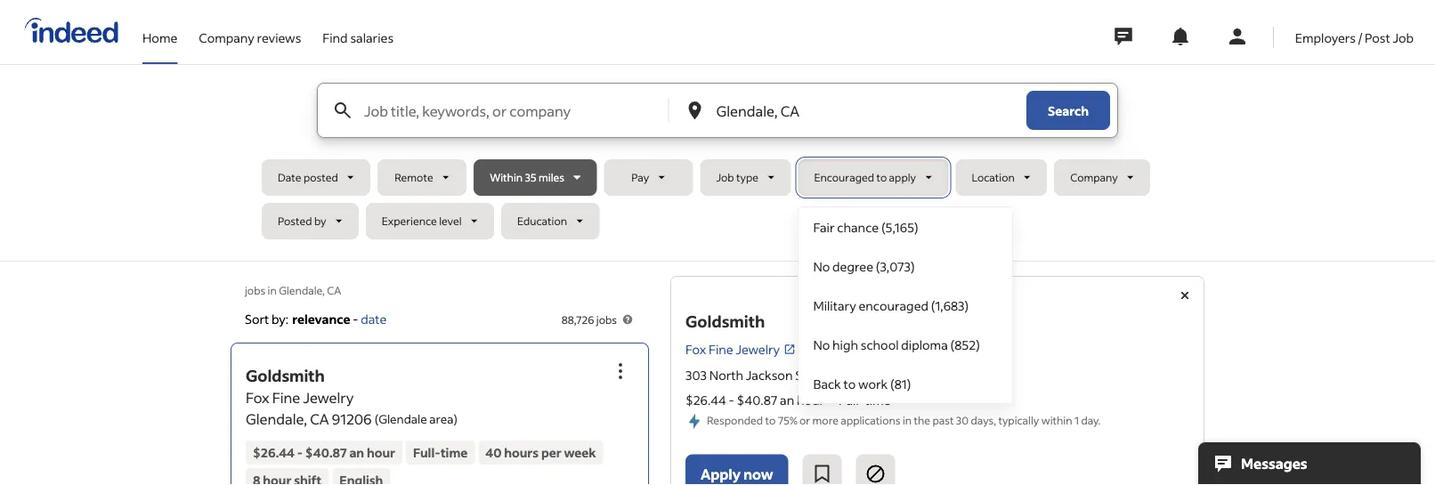 Task type: locate. For each thing, give the bounding box(es) containing it.
goldsmith for goldsmith
[[686, 311, 765, 332]]

$26.44 - $40.87 an hour - full-time
[[686, 392, 891, 408]]

account image
[[1227, 26, 1248, 47]]

1 horizontal spatial job
[[1393, 29, 1414, 45]]

hour
[[797, 392, 825, 408], [367, 445, 395, 461]]

1 vertical spatial fox
[[246, 389, 269, 407]]

1 horizontal spatial $40.87
[[737, 392, 778, 408]]

0 horizontal spatial job
[[716, 170, 734, 184]]

1 vertical spatial jewelry
[[303, 389, 354, 407]]

1 horizontal spatial company
[[1071, 170, 1118, 184]]

date link
[[361, 311, 387, 327]]

date posted button
[[262, 159, 371, 196]]

1 vertical spatial $26.44
[[253, 445, 295, 461]]

glendale, up the "sort by: relevance - date"
[[279, 283, 325, 297]]

0 horizontal spatial jobs
[[245, 283, 266, 297]]

to inside dropdown button
[[877, 170, 887, 184]]

company left reviews at the left top
[[199, 29, 255, 45]]

goldsmith inside goldsmith fox fine jewelry glendale, ca 91206 ( glendale area )
[[246, 365, 325, 386]]

within
[[490, 170, 523, 184]]

relevance
[[292, 311, 350, 327]]

ca for 303
[[892, 367, 909, 383]]

goldsmith
[[686, 311, 765, 332], [246, 365, 325, 386]]

0 vertical spatial hour
[[797, 392, 825, 408]]

1 horizontal spatial 91206
[[911, 367, 946, 383]]

0 horizontal spatial jewelry
[[303, 389, 354, 407]]

day.
[[1081, 413, 1101, 427]]

0 vertical spatial fine
[[709, 342, 733, 358]]

jobs
[[245, 283, 266, 297], [596, 313, 617, 326]]

jobs up sort
[[245, 283, 266, 297]]

messages
[[1241, 455, 1308, 473]]

typically
[[999, 413, 1040, 427]]

full-
[[839, 392, 865, 408], [413, 445, 441, 461]]

hour down '('
[[367, 445, 395, 461]]

fox fine jewelry
[[686, 342, 780, 358]]

home link
[[142, 0, 177, 61]]

posted by button
[[262, 203, 359, 240]]

1 vertical spatial an
[[349, 445, 364, 461]]

1 vertical spatial full-
[[413, 445, 441, 461]]

goldsmith down by:
[[246, 365, 325, 386]]

chance
[[837, 219, 879, 235]]

0 vertical spatial an
[[780, 392, 795, 408]]

91206 right (81)
[[911, 367, 946, 383]]

search
[[1048, 102, 1089, 118]]

0 horizontal spatial to
[[765, 413, 776, 427]]

experience
[[382, 214, 437, 228]]

to left apply
[[877, 170, 887, 184]]

find salaries link
[[323, 0, 394, 61]]

1 no from the top
[[813, 258, 830, 274]]

military encouraged (1,683)
[[813, 297, 969, 313]]

to right back
[[844, 376, 856, 392]]

encouraged to apply
[[814, 170, 916, 184]]

glendale, down school
[[836, 367, 890, 383]]

1 vertical spatial job
[[716, 170, 734, 184]]

save this job image
[[812, 464, 833, 485]]

1 vertical spatial no
[[813, 337, 830, 353]]

(1,683)
[[931, 297, 969, 313]]

full- down 'back to work (81)'
[[839, 392, 865, 408]]

time down work
[[865, 392, 891, 408]]

$26.44 down goldsmith 'button'
[[253, 445, 295, 461]]

in
[[268, 283, 277, 297], [903, 413, 912, 427]]

jobs left help icon
[[596, 313, 617, 326]]

jewelry up jackson
[[736, 342, 780, 358]]

$26.44 down 303
[[686, 392, 726, 408]]

(852)
[[951, 337, 980, 353]]

menu
[[798, 207, 1013, 404]]

date
[[278, 170, 301, 184]]

fair
[[813, 219, 835, 235]]

ca up relevance
[[327, 283, 341, 297]]

military encouraged (1,683) link
[[799, 286, 1012, 325]]

post
[[1365, 29, 1391, 45]]

0 horizontal spatial 91206
[[332, 410, 372, 428]]

$40.87 down goldsmith fox fine jewelry glendale, ca 91206 ( glendale area )
[[305, 445, 347, 461]]

no degree (3,073) link
[[799, 247, 1012, 286]]

2 vertical spatial glendale,
[[246, 410, 307, 428]]

(3,073)
[[876, 258, 915, 274]]

fox up 303
[[686, 342, 706, 358]]

find
[[323, 29, 348, 45]]

$26.44
[[686, 392, 726, 408], [253, 445, 295, 461]]

30
[[956, 413, 969, 427]]

ca
[[327, 283, 341, 297], [892, 367, 909, 383], [310, 410, 329, 428]]

job inside dropdown button
[[716, 170, 734, 184]]

0 vertical spatial goldsmith
[[686, 311, 765, 332]]

None search field
[[262, 83, 1174, 404]]

1 vertical spatial hour
[[367, 445, 395, 461]]

0 vertical spatial company
[[199, 29, 255, 45]]

1 vertical spatial company
[[1071, 170, 1118, 184]]

$40.87 down jackson
[[737, 392, 778, 408]]

glendale, down goldsmith 'button'
[[246, 410, 307, 428]]

1 horizontal spatial time
[[865, 392, 891, 408]]

date
[[361, 311, 387, 327]]

1 vertical spatial $40.87
[[305, 445, 347, 461]]

35
[[525, 170, 537, 184]]

fine
[[709, 342, 733, 358], [272, 389, 300, 407]]

glendale,
[[279, 283, 325, 297], [836, 367, 890, 383], [246, 410, 307, 428]]

an up 75% at the bottom
[[780, 392, 795, 408]]

0 horizontal spatial company
[[199, 29, 255, 45]]

91206 inside goldsmith fox fine jewelry glendale, ca 91206 ( glendale area )
[[332, 410, 372, 428]]

no
[[813, 258, 830, 274], [813, 337, 830, 353]]

glendale
[[379, 411, 427, 427]]

1 horizontal spatial jobs
[[596, 313, 617, 326]]

to for back
[[844, 376, 856, 392]]

1 horizontal spatial fine
[[709, 342, 733, 358]]

0 horizontal spatial fine
[[272, 389, 300, 407]]

hour up or
[[797, 392, 825, 408]]

to left 75% at the bottom
[[765, 413, 776, 427]]

hour for $26.44 - $40.87 an hour
[[367, 445, 395, 461]]

(81)
[[891, 376, 911, 392]]

level
[[439, 214, 462, 228]]

date posted
[[278, 170, 338, 184]]

0 horizontal spatial $40.87
[[305, 445, 347, 461]]

military
[[813, 297, 856, 313]]

ca up $26.44 - $40.87 an hour
[[310, 410, 329, 428]]

company down search button
[[1071, 170, 1118, 184]]

-
[[353, 311, 358, 327], [729, 392, 734, 408], [831, 392, 836, 408], [297, 445, 303, 461]]

jackson
[[746, 367, 793, 383]]

no left 'degree'
[[813, 258, 830, 274]]

by:
[[272, 311, 289, 327]]

fine down goldsmith 'button'
[[272, 389, 300, 407]]

0 horizontal spatial hour
[[367, 445, 395, 461]]

1 vertical spatial glendale,
[[836, 367, 890, 383]]

an
[[780, 392, 795, 408], [349, 445, 364, 461]]

fox down goldsmith 'button'
[[246, 389, 269, 407]]

full- down area at bottom left
[[413, 445, 441, 461]]

responded to 75% or more applications in the past 30 days, typically within 1 day.
[[707, 413, 1101, 427]]

1 vertical spatial time
[[441, 445, 468, 461]]

company reviews link
[[199, 0, 301, 61]]

0 vertical spatial jobs
[[245, 283, 266, 297]]

0 horizontal spatial an
[[349, 445, 364, 461]]

0 vertical spatial 91206
[[911, 367, 946, 383]]

1 horizontal spatial an
[[780, 392, 795, 408]]

no left high in the right bottom of the page
[[813, 337, 830, 353]]

ca inside goldsmith fox fine jewelry glendale, ca 91206 ( glendale area )
[[310, 410, 329, 428]]

0 horizontal spatial in
[[268, 283, 277, 297]]

$40.87
[[737, 392, 778, 408], [305, 445, 347, 461]]

ca right work
[[892, 367, 909, 383]]

company for company reviews
[[199, 29, 255, 45]]

0 vertical spatial to
[[877, 170, 887, 184]]

not interested image
[[865, 464, 886, 485]]

1 vertical spatial fine
[[272, 389, 300, 407]]

2 horizontal spatial to
[[877, 170, 887, 184]]

goldsmith up fox fine jewelry
[[686, 311, 765, 332]]

0 vertical spatial fox
[[686, 342, 706, 358]]

2 no from the top
[[813, 337, 830, 353]]

to
[[877, 170, 887, 184], [844, 376, 856, 392], [765, 413, 776, 427]]

no high school diploma (852) link
[[799, 325, 1012, 364]]

1 vertical spatial goldsmith
[[246, 365, 325, 386]]

fine inside goldsmith fox fine jewelry glendale, ca 91206 ( glendale area )
[[272, 389, 300, 407]]

1 vertical spatial 91206
[[332, 410, 372, 428]]

remote
[[395, 170, 433, 184]]

or
[[800, 413, 811, 427]]

1 vertical spatial to
[[844, 376, 856, 392]]

time down )
[[441, 445, 468, 461]]

job left "type"
[[716, 170, 734, 184]]

in left the
[[903, 413, 912, 427]]

notifications unread count 0 image
[[1170, 26, 1191, 47]]

pay button
[[604, 159, 693, 196]]

0 vertical spatial full-
[[839, 392, 865, 408]]

fine up north at the bottom of page
[[709, 342, 733, 358]]

91206 left '('
[[332, 410, 372, 428]]

1 horizontal spatial $26.44
[[686, 392, 726, 408]]

glendale, inside goldsmith fox fine jewelry glendale, ca 91206 ( glendale area )
[[246, 410, 307, 428]]

jobs in glendale, ca
[[245, 283, 341, 297]]

company inside popup button
[[1071, 170, 1118, 184]]

0 horizontal spatial $26.44
[[253, 445, 295, 461]]

days,
[[971, 413, 996, 427]]

glendale, for 303
[[836, 367, 890, 383]]

0 vertical spatial ca
[[327, 283, 341, 297]]

2 vertical spatial to
[[765, 413, 776, 427]]

0 horizontal spatial goldsmith
[[246, 365, 325, 386]]

1 horizontal spatial goldsmith
[[686, 311, 765, 332]]

within 35 miles
[[490, 170, 565, 184]]

no for no high school diploma (852)
[[813, 337, 830, 353]]

1 vertical spatial ca
[[892, 367, 909, 383]]

2 vertical spatial ca
[[310, 410, 329, 428]]

work
[[859, 376, 888, 392]]

back to work (81) link
[[799, 364, 1012, 403]]

1 horizontal spatial jewelry
[[736, 342, 780, 358]]

full-time
[[413, 445, 468, 461]]

type
[[736, 170, 759, 184]]

0 vertical spatial $26.44
[[686, 392, 726, 408]]

reviews
[[257, 29, 301, 45]]

$26.44 - $40.87 an hour
[[253, 445, 395, 461]]

1 horizontal spatial fox
[[686, 342, 706, 358]]

miles
[[539, 170, 565, 184]]

goldsmith for goldsmith fox fine jewelry glendale, ca 91206 ( glendale area )
[[246, 365, 325, 386]]

jewelry down goldsmith 'button'
[[303, 389, 354, 407]]

0 horizontal spatial fox
[[246, 389, 269, 407]]

0 vertical spatial $40.87
[[737, 392, 778, 408]]

1 vertical spatial in
[[903, 413, 912, 427]]

job right post
[[1393, 29, 1414, 45]]

menu containing fair chance (5,165)
[[798, 207, 1013, 404]]

0 vertical spatial job
[[1393, 29, 1414, 45]]

find salaries
[[323, 29, 394, 45]]

1 vertical spatial jobs
[[596, 313, 617, 326]]

1 horizontal spatial to
[[844, 376, 856, 392]]

1 horizontal spatial hour
[[797, 392, 825, 408]]

0 vertical spatial in
[[268, 283, 277, 297]]

to inside menu
[[844, 376, 856, 392]]

in up by:
[[268, 283, 277, 297]]

now
[[744, 465, 773, 483]]

0 vertical spatial no
[[813, 258, 830, 274]]

fair chance (5,165)
[[813, 219, 919, 235]]

an down goldsmith fox fine jewelry glendale, ca 91206 ( glendale area )
[[349, 445, 364, 461]]



Task type: describe. For each thing, give the bounding box(es) containing it.
an for $26.44 - $40.87 an hour
[[349, 445, 364, 461]]

none search field containing search
[[262, 83, 1174, 404]]

fox inside fox fine jewelry link
[[686, 342, 706, 358]]

(
[[375, 411, 379, 427]]

ca for goldsmith
[[310, 410, 329, 428]]

high
[[833, 337, 858, 353]]

search button
[[1027, 91, 1110, 130]]

back to work (81)
[[813, 376, 911, 392]]

school
[[861, 337, 899, 353]]

hours
[[504, 445, 539, 461]]

91206 for goldsmith
[[332, 410, 372, 428]]

close job details image
[[1175, 285, 1196, 306]]

pay
[[632, 170, 649, 184]]

location button
[[956, 159, 1047, 196]]

degree
[[833, 258, 874, 274]]

0 vertical spatial jewelry
[[736, 342, 780, 358]]

$40.87 for $26.44 - $40.87 an hour
[[305, 445, 347, 461]]

employers
[[1296, 29, 1356, 45]]

40
[[486, 445, 502, 461]]

goldsmith button
[[246, 365, 325, 386]]

week
[[564, 445, 596, 461]]

past
[[933, 413, 954, 427]]

)
[[454, 411, 458, 427]]

1 horizontal spatial full-
[[839, 392, 865, 408]]

$40.87 for $26.44 - $40.87 an hour - full-time
[[737, 392, 778, 408]]

encouraged
[[859, 297, 929, 313]]

88,726 jobs
[[562, 313, 617, 326]]

$26.44 for $26.44 - $40.87 an hour - full-time
[[686, 392, 726, 408]]

more
[[813, 413, 839, 427]]

jewelry inside goldsmith fox fine jewelry glendale, ca 91206 ( glendale area )
[[303, 389, 354, 407]]

the
[[914, 413, 931, 427]]

diploma
[[901, 337, 948, 353]]

company button
[[1055, 159, 1151, 196]]

experience level button
[[366, 203, 494, 240]]

40 hours per week
[[486, 445, 596, 461]]

back
[[813, 376, 841, 392]]

1 horizontal spatial in
[[903, 413, 912, 427]]

Edit location text field
[[713, 84, 991, 137]]

job type
[[716, 170, 759, 184]]

hour for $26.44 - $40.87 an hour - full-time
[[797, 392, 825, 408]]

company reviews
[[199, 29, 301, 45]]

sort by: relevance - date
[[245, 311, 387, 327]]

0 horizontal spatial full-
[[413, 445, 441, 461]]

posted by
[[278, 214, 326, 228]]

experience level
[[382, 214, 462, 228]]

messages unread count 0 image
[[1112, 19, 1135, 54]]

fox fine jewelry link
[[686, 340, 796, 359]]

- left date
[[353, 311, 358, 327]]

employers / post job link
[[1296, 0, 1414, 61]]

- down goldsmith fox fine jewelry glendale, ca 91206 ( glendale area )
[[297, 445, 303, 461]]

0 vertical spatial time
[[865, 392, 891, 408]]

88,726
[[562, 313, 594, 326]]

1
[[1075, 413, 1079, 427]]

home
[[142, 29, 177, 45]]

303 north jackson street, glendale, ca 91206
[[686, 367, 946, 383]]

apply now
[[701, 465, 773, 483]]

75%
[[778, 413, 798, 427]]

apply
[[701, 465, 741, 483]]

employers / post job
[[1296, 29, 1414, 45]]

0 vertical spatial glendale,
[[279, 283, 325, 297]]

education button
[[501, 203, 600, 240]]

glendale, for goldsmith
[[246, 410, 307, 428]]

responded
[[707, 413, 763, 427]]

location
[[972, 170, 1015, 184]]

per
[[541, 445, 562, 461]]

area
[[430, 411, 454, 427]]

goldsmith fox fine jewelry glendale, ca 91206 ( glendale area )
[[246, 365, 458, 428]]

by
[[314, 214, 326, 228]]

0 horizontal spatial time
[[441, 445, 468, 461]]

to for encouraged
[[877, 170, 887, 184]]

an for $26.44 - $40.87 an hour - full-time
[[780, 392, 795, 408]]

fox inside goldsmith fox fine jewelry glendale, ca 91206 ( glendale area )
[[246, 389, 269, 407]]

(5,165)
[[882, 219, 919, 235]]

91206 for 303
[[911, 367, 946, 383]]

$26.44 for $26.44 - $40.87 an hour
[[253, 445, 295, 461]]

no degree (3,073)
[[813, 258, 915, 274]]

no high school diploma (852)
[[813, 337, 980, 353]]

applications
[[841, 413, 901, 427]]

to for responded
[[765, 413, 776, 427]]

posted
[[278, 214, 312, 228]]

company for company
[[1071, 170, 1118, 184]]

remote button
[[378, 159, 467, 196]]

north
[[710, 367, 744, 383]]

help icon image
[[621, 313, 635, 327]]

street,
[[795, 367, 833, 383]]

no for no degree (3,073)
[[813, 258, 830, 274]]

within
[[1042, 413, 1073, 427]]

- up responded
[[729, 392, 734, 408]]

posted
[[304, 170, 338, 184]]

/
[[1359, 29, 1363, 45]]

job actions menu is collapsed image
[[610, 361, 631, 382]]

apply now button
[[686, 455, 788, 485]]

menu inside search field
[[798, 207, 1013, 404]]

encouraged to apply button
[[798, 159, 949, 196]]

within 35 miles button
[[474, 159, 597, 196]]

- down back
[[831, 392, 836, 408]]

fair chance (5,165) link
[[799, 207, 1012, 247]]

education
[[517, 214, 567, 228]]

search: Job title, keywords, or company text field
[[361, 84, 667, 137]]

apply
[[889, 170, 916, 184]]



Task type: vqa. For each thing, say whether or not it's contained in the screenshot.
right "reviews"
no



